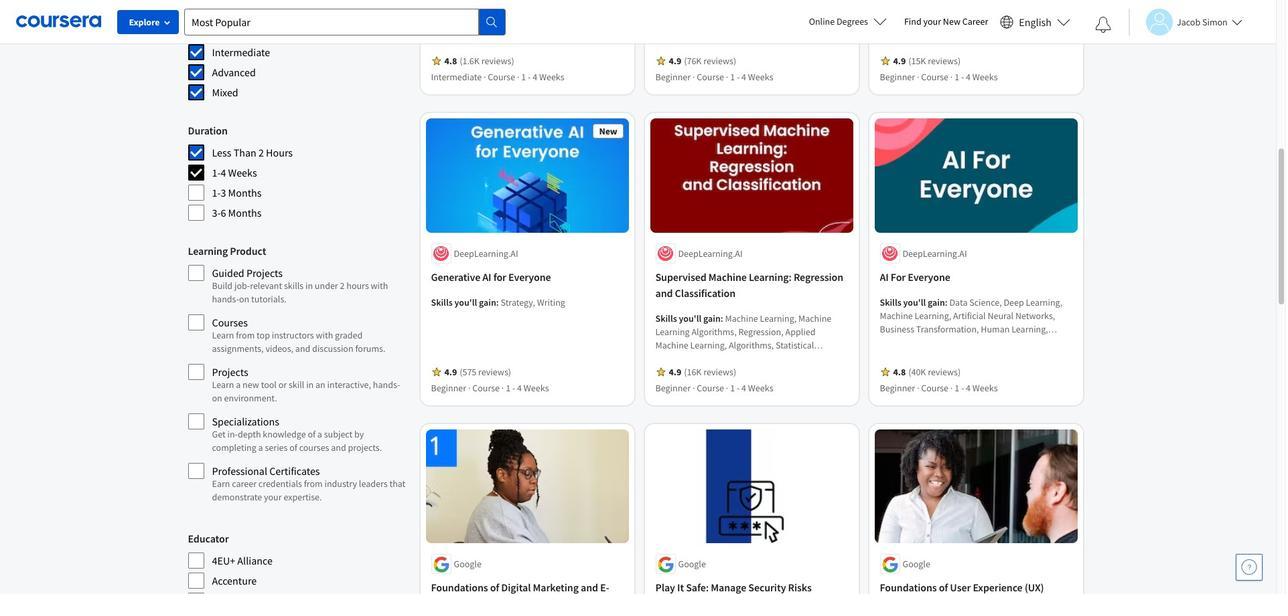 Task type: locate. For each thing, give the bounding box(es) containing it.
skills you'll gain :
[[431, 2, 501, 14], [880, 297, 950, 309], [656, 313, 725, 325]]

intermediate · course · 1 - 4 weeks
[[431, 71, 565, 83]]

1 horizontal spatial 2
[[340, 280, 345, 292]]

assignments,
[[212, 343, 264, 355]]

1 vertical spatial of
[[290, 442, 297, 454]]

learn up assignments,
[[212, 330, 234, 342]]

1 vertical spatial learn
[[212, 379, 234, 391]]

and inside get in-depth knowledge of a subject by completing a series of courses and projects.
[[331, 442, 346, 454]]

project up organizational
[[725, 2, 753, 14]]

1 horizontal spatial 4.8
[[893, 366, 906, 378]]

0 vertical spatial python
[[518, 15, 546, 27]]

depth
[[238, 429, 261, 441]]

2 horizontal spatial skills you'll gain :
[[880, 297, 950, 309]]

beginner inside level group
[[212, 25, 252, 39]]

1 horizontal spatial on
[[239, 293, 249, 305]]

beginner down (15k
[[880, 71, 915, 83]]

0 vertical spatial in
[[305, 280, 313, 292]]

leadership
[[938, 15, 981, 27], [796, 55, 839, 67]]

1 months from the top
[[228, 186, 262, 200]]

weeks for 4.9 (575 reviews)
[[524, 382, 549, 395]]

1 vertical spatial hands-
[[373, 379, 400, 391]]

on down job-
[[239, 293, 249, 305]]

change
[[656, 28, 685, 40]]

and down instructors
[[295, 343, 310, 355]]

2 vertical spatial skills you'll gain :
[[656, 313, 725, 325]]

algorithms, down classification
[[692, 326, 737, 338]]

data
[[950, 297, 968, 309]]

deeplearning.ai up ai for everyone
[[903, 248, 967, 260]]

everyone
[[509, 271, 551, 284], [908, 271, 951, 284]]

culture,
[[780, 42, 811, 54]]

course for (1.6k
[[488, 71, 515, 83]]

0 horizontal spatial ai
[[483, 271, 491, 284]]

2 horizontal spatial google
[[903, 559, 930, 571]]

4.9 for 4.9 (15k reviews)
[[893, 55, 906, 67]]

weeks for 4.9 (16k reviews)
[[748, 382, 773, 395]]

algorithms,
[[692, 326, 737, 338], [729, 340, 774, 352]]

gain
[[479, 2, 496, 14], [479, 297, 496, 309], [928, 297, 945, 309], [704, 313, 721, 325]]

mixed
[[212, 86, 238, 99]]

supervised
[[656, 271, 707, 284]]

course down 4.9 (575 reviews)
[[472, 382, 500, 395]]

reviews) right (575
[[478, 366, 511, 378]]

0 vertical spatial project
[[725, 2, 753, 14]]

project inside data science, deep learning, machine learning, artificial neural networks, business transformation, human learning, planning, project management
[[919, 337, 947, 349]]

than
[[234, 146, 256, 159]]

forums.
[[355, 343, 385, 355]]

strategy
[[811, 2, 843, 14]]

2 months from the top
[[228, 206, 262, 220]]

· down intelligence,
[[726, 71, 728, 83]]

intermediate
[[212, 46, 270, 59], [431, 71, 482, 83]]

reviews) for (575 reviews)
[[478, 366, 511, 378]]

and down computer
[[983, 15, 998, 27]]

1 horizontal spatial business
[[880, 324, 914, 336]]

ai left the for
[[483, 271, 491, 284]]

0 vertical spatial learn
[[212, 330, 234, 342]]

in right skills on the left top of the page
[[305, 280, 313, 292]]

skills you'll gain : up language
[[431, 2, 501, 14]]

1 vertical spatial programming
[[656, 380, 709, 392]]

career
[[232, 478, 257, 490]]

project down transformation,
[[919, 337, 947, 349]]

· down '(76k' at the right top
[[693, 71, 695, 83]]

1 for (16k reviews)
[[730, 382, 735, 395]]

1 vertical spatial python
[[804, 366, 832, 378]]

0 vertical spatial 2
[[259, 146, 264, 159]]

0 vertical spatial months
[[228, 186, 262, 200]]

and inside supervised machine learning: regression and classification
[[656, 287, 673, 300]]

learn
[[212, 330, 234, 342], [212, 379, 234, 391]]

2 learn from the top
[[212, 379, 234, 391]]

1 for (15k reviews)
[[955, 71, 959, 83]]

(76k
[[684, 55, 702, 67]]

help center image
[[1241, 560, 1258, 576]]

course for (16k
[[697, 382, 724, 395]]

1 horizontal spatial skills you'll gain :
[[656, 313, 725, 325]]

1 horizontal spatial google
[[678, 559, 706, 571]]

0 vertical spatial hands-
[[212, 293, 239, 305]]

hands- for projects
[[373, 379, 400, 391]]

and
[[656, 15, 671, 27], [983, 15, 998, 27], [656, 69, 671, 81], [656, 287, 673, 300], [295, 343, 310, 355], [331, 442, 346, 454]]

specializations
[[212, 415, 279, 429]]

you'll
[[455, 2, 477, 14], [455, 297, 477, 309], [903, 297, 926, 309], [679, 313, 702, 325]]

1 horizontal spatial programming
[[656, 380, 709, 392]]

course
[[488, 71, 515, 83], [697, 71, 724, 83], [921, 71, 949, 83], [472, 382, 500, 395], [697, 382, 724, 395], [921, 382, 949, 395]]

1 horizontal spatial python
[[804, 366, 832, 378]]

hands- inside 'build job-relevant skills in under 2 hours with hands-on tutorials.'
[[212, 293, 239, 305]]

1 vertical spatial communication,
[[713, 42, 778, 54]]

communication, up organizational
[[756, 15, 822, 27]]

a left series
[[258, 442, 263, 454]]

1 horizontal spatial leadership
[[938, 15, 981, 27]]

1 vertical spatial learning
[[656, 326, 690, 338]]

0 horizontal spatial deeplearning.ai
[[454, 248, 518, 260]]

deep
[[1004, 297, 1024, 309]]

1- for 4
[[212, 166, 221, 180]]

0 horizontal spatial programming
[[548, 15, 602, 27]]

learning down mathematics, on the right bottom of page
[[729, 366, 763, 378]]

classification
[[675, 287, 736, 300]]

2 1- from the top
[[212, 186, 221, 200]]

reviews) for (76k reviews)
[[704, 55, 736, 67]]

you'll for machine learning, machine learning algorithms, regression, applied machine learning, algorithms, statistical machine learning, mathematics, critical thinking, machine learning software, python programming
[[679, 313, 702, 325]]

top
[[257, 330, 270, 342]]

4.8 (1.6k reviews)
[[445, 55, 514, 67]]

build job-relevant skills in under 2 hours with hands-on tutorials.
[[212, 280, 388, 305]]

1 for (575 reviews)
[[506, 382, 511, 395]]

1 vertical spatial business
[[880, 324, 914, 336]]

beginner · course · 1 - 4 weeks down 4.9 (16k reviews)
[[656, 382, 773, 395]]

skills for machine learning, natural language processing, python programming
[[431, 2, 453, 14]]

courses
[[212, 316, 248, 330]]

None search field
[[184, 8, 506, 35]]

programming down natural
[[548, 15, 602, 27]]

deeplearning.ai for machine
[[678, 248, 743, 260]]

demonstrate
[[212, 492, 262, 504]]

4.8 left (40k
[[893, 366, 906, 378]]

0 horizontal spatial learning
[[188, 245, 228, 258]]

an
[[316, 379, 325, 391]]

management, down computer
[[1000, 15, 1054, 27]]

beginner down thinking, at bottom
[[656, 382, 691, 395]]

0 vertical spatial your
[[924, 15, 941, 27]]

- for 4.8 (1.6k reviews)
[[528, 71, 531, 83]]

: left data in the right of the page
[[945, 297, 948, 309]]

1- down less
[[212, 166, 221, 180]]

gain for data science, deep learning, machine learning, artificial neural networks, business transformation, human learning, planning, project management
[[928, 297, 945, 309]]

months for 3-6 months
[[228, 206, 262, 220]]

0 vertical spatial with
[[371, 280, 388, 292]]

relevant
[[250, 280, 282, 292]]

skills
[[431, 2, 453, 14], [431, 297, 453, 309], [880, 297, 902, 309], [656, 313, 677, 325]]

instructors
[[272, 330, 314, 342]]

level
[[188, 3, 212, 17]]

projects up the tutorials.
[[246, 267, 283, 280]]

intermediate up advanced
[[212, 46, 270, 59]]

0 vertical spatial skills you'll gain :
[[431, 2, 501, 14]]

months right 6
[[228, 206, 262, 220]]

0 horizontal spatial new
[[599, 126, 617, 138]]

processing,
[[471, 15, 516, 27]]

0 horizontal spatial with
[[316, 330, 333, 342]]

1 vertical spatial with
[[316, 330, 333, 342]]

communication, up the people
[[713, 42, 778, 54]]

· down 4.9 (575 reviews)
[[502, 382, 504, 395]]

from up expertise.
[[304, 478, 323, 490]]

0 vertical spatial from
[[236, 330, 255, 342]]

0 horizontal spatial 2
[[259, 146, 264, 159]]

4.9 for 4.9 (575 reviews)
[[445, 366, 457, 378]]

0 vertical spatial learning
[[188, 245, 228, 258]]

0 vertical spatial business
[[720, 15, 755, 27]]

(15k
[[909, 55, 926, 67]]

project
[[725, 2, 753, 14], [919, 337, 947, 349]]

·
[[484, 71, 486, 83], [517, 71, 520, 83], [693, 71, 695, 83], [726, 71, 728, 83], [917, 71, 919, 83], [951, 71, 953, 83], [468, 382, 471, 395], [502, 382, 504, 395], [693, 382, 695, 395], [726, 382, 728, 395], [917, 382, 919, 395], [951, 382, 953, 395]]

on inside 'build job-relevant skills in under 2 hours with hands-on tutorials.'
[[239, 293, 249, 305]]

python inside machine learning, machine learning algorithms, regression, applied machine learning, algorithms, statistical machine learning, mathematics, critical thinking, machine learning software, python programming
[[804, 366, 832, 378]]

2 vertical spatial learning
[[729, 366, 763, 378]]

learn inside learn a new tool or skill in an interactive, hands- on environment.
[[212, 379, 234, 391]]

gain for machine learning, machine learning algorithms, regression, applied machine learning, algorithms, statistical machine learning, mathematics, critical thinking, machine learning software, python programming
[[704, 313, 721, 325]]

2 vertical spatial a
[[258, 442, 263, 454]]

- for 4.9 (16k reviews)
[[737, 382, 740, 395]]

hours
[[347, 280, 369, 292]]

1 vertical spatial new
[[599, 126, 617, 138]]

4
[[533, 71, 537, 83], [742, 71, 746, 83], [966, 71, 971, 83], [221, 166, 226, 180], [517, 382, 522, 395], [742, 382, 746, 395], [966, 382, 971, 395]]

1 1- from the top
[[212, 166, 221, 180]]

ai for everyone link
[[880, 269, 1072, 285]]

4.9 left (16k
[[669, 366, 681, 378]]

0 horizontal spatial from
[[236, 330, 255, 342]]

1 vertical spatial 4.8
[[893, 366, 906, 378]]

1 vertical spatial from
[[304, 478, 323, 490]]

: for machine learning, machine learning algorithms, regression, applied machine learning, algorithms, statistical machine learning, mathematics, critical thinking, machine learning software, python programming
[[721, 313, 723, 325]]

linux, computer programming, leadership and management, sql
[[880, 2, 1072, 27]]

planning,
[[880, 337, 917, 349]]

business up planning,
[[880, 324, 914, 336]]

1 vertical spatial intermediate
[[431, 71, 482, 83]]

4.9 down development,
[[669, 55, 681, 67]]

everyone right for
[[908, 271, 951, 284]]

new
[[943, 15, 961, 27], [599, 126, 617, 138]]

: for machine learning, natural language processing, python programming
[[496, 2, 499, 14]]

skills up language
[[431, 2, 453, 14]]

4 for 4.8 (40k reviews)
[[966, 382, 971, 395]]

3 google from the left
[[903, 559, 930, 571]]

course for (575
[[472, 382, 500, 395]]

1 horizontal spatial ai
[[880, 271, 889, 284]]

1 vertical spatial 2
[[340, 280, 345, 292]]

from up assignments,
[[236, 330, 255, 342]]

4.9 (16k reviews)
[[669, 366, 736, 378]]

months right 3
[[228, 186, 262, 200]]

python
[[518, 15, 546, 27], [804, 366, 832, 378]]

learning up thinking, at bottom
[[656, 326, 690, 338]]

1 horizontal spatial with
[[371, 280, 388, 292]]

1 ai from the left
[[483, 271, 491, 284]]

project management, strategy and operations, business communication, change management, organizational development, communication, culture, emotional intelligence, influencing, leadership and management, people management, planning
[[656, 2, 848, 81]]

2 deeplearning.ai from the left
[[678, 248, 743, 260]]

1 vertical spatial a
[[317, 429, 322, 441]]

0 horizontal spatial intermediate
[[212, 46, 270, 59]]

0 vertical spatial 4.8
[[445, 55, 457, 67]]

0 vertical spatial intermediate
[[212, 46, 270, 59]]

your inside earn career credentials from industry leaders that demonstrate your expertise.
[[264, 492, 282, 504]]

english button
[[995, 0, 1076, 44]]

learn for courses
[[212, 330, 234, 342]]

on left environment. on the left
[[212, 393, 222, 405]]

of
[[308, 429, 316, 441], [290, 442, 297, 454]]

learn from top instructors with graded assignments, videos, and discussion forums.
[[212, 330, 385, 355]]

applied
[[786, 326, 816, 338]]

4.8 for 4.8 (1.6k reviews)
[[445, 55, 457, 67]]

beginner down (575
[[431, 382, 466, 395]]

3 deeplearning.ai from the left
[[903, 248, 967, 260]]

online
[[809, 15, 835, 27]]

projects down assignments,
[[212, 366, 248, 379]]

0 vertical spatial a
[[236, 379, 241, 391]]

earn
[[212, 478, 230, 490]]

gain down generative ai for everyone
[[479, 297, 496, 309]]

on inside learn a new tool or skill in an interactive, hands- on environment.
[[212, 393, 222, 405]]

1 horizontal spatial new
[[943, 15, 961, 27]]

product
[[230, 245, 266, 258]]

1 down 4.9 (16k reviews)
[[730, 382, 735, 395]]

1 horizontal spatial hands-
[[373, 379, 400, 391]]

3-
[[212, 206, 221, 220]]

: up processing,
[[496, 2, 499, 14]]

learn inside learn from top instructors with graded assignments, videos, and discussion forums.
[[212, 330, 234, 342]]

learning inside group
[[188, 245, 228, 258]]

learn left new
[[212, 379, 234, 391]]

in left an
[[306, 379, 314, 391]]

subject
[[324, 429, 353, 441]]

1 horizontal spatial intermediate
[[431, 71, 482, 83]]

- for 4.9 (76k reviews)
[[737, 71, 740, 83]]

python inside machine learning, natural language processing, python programming
[[518, 15, 546, 27]]

0 horizontal spatial google
[[454, 559, 482, 571]]

:
[[496, 2, 499, 14], [496, 297, 499, 309], [945, 297, 948, 309], [721, 313, 723, 325]]

2 horizontal spatial a
[[317, 429, 322, 441]]

0 vertical spatial projects
[[246, 267, 283, 280]]

2 horizontal spatial deeplearning.ai
[[903, 248, 967, 260]]

hands- down build
[[212, 293, 239, 305]]

and inside learn from top instructors with graded assignments, videos, and discussion forums.
[[295, 343, 310, 355]]

course down the 4.9 (76k reviews)
[[697, 71, 724, 83]]

0 horizontal spatial hands-
[[212, 293, 239, 305]]

a up 'courses'
[[317, 429, 322, 441]]

1 vertical spatial months
[[228, 206, 262, 220]]

beginner · course · 1 - 4 weeks down 4.9 (15k reviews)
[[880, 71, 998, 83]]

4.8 left "(1.6k"
[[445, 55, 457, 67]]

a inside learn a new tool or skill in an interactive, hands- on environment.
[[236, 379, 241, 391]]

1 vertical spatial 1-
[[212, 186, 221, 200]]

beginner up advanced
[[212, 25, 252, 39]]

and down subject
[[331, 442, 346, 454]]

professional
[[212, 465, 267, 478]]

0 horizontal spatial everyone
[[509, 271, 551, 284]]

from inside learn from top instructors with graded assignments, videos, and discussion forums.
[[236, 330, 255, 342]]

programming down thinking, at bottom
[[656, 380, 709, 392]]

hands- inside learn a new tool or skill in an interactive, hands- on environment.
[[373, 379, 400, 391]]

1-
[[212, 166, 221, 180], [212, 186, 221, 200]]

deeplearning.ai up generative ai for everyone
[[454, 248, 518, 260]]

0 vertical spatial 1-
[[212, 166, 221, 180]]

reviews) up the people
[[704, 55, 736, 67]]

0 horizontal spatial a
[[236, 379, 241, 391]]

0 horizontal spatial project
[[725, 2, 753, 14]]

0 horizontal spatial business
[[720, 15, 755, 27]]

1 horizontal spatial deeplearning.ai
[[678, 248, 743, 260]]

1 vertical spatial leadership
[[796, 55, 839, 67]]

4.9 (15k reviews)
[[893, 55, 961, 67]]

business up organizational
[[720, 15, 755, 27]]

1 vertical spatial projects
[[212, 366, 248, 379]]

programming inside machine learning, natural language processing, python programming
[[548, 15, 602, 27]]

1- for 3
[[212, 186, 221, 200]]

learning, inside machine learning, natural language processing, python programming
[[536, 2, 572, 14]]

and down supervised
[[656, 287, 673, 300]]

reviews) for (1.6k reviews)
[[482, 55, 514, 67]]

1 for (76k reviews)
[[730, 71, 735, 83]]

- for 4.9 (575 reviews)
[[512, 382, 515, 395]]

course down 4.9 (16k reviews)
[[697, 382, 724, 395]]

transformation,
[[916, 324, 979, 336]]

skills down the generative at left top
[[431, 297, 453, 309]]

1 vertical spatial on
[[212, 393, 222, 405]]

from
[[236, 330, 255, 342], [304, 478, 323, 490]]

What do you want to learn? text field
[[184, 8, 479, 35]]

0 horizontal spatial 4.8
[[445, 55, 457, 67]]

reviews) right (40k
[[928, 366, 961, 378]]

1 horizontal spatial a
[[258, 442, 263, 454]]

1 horizontal spatial from
[[304, 478, 323, 490]]

in inside learn a new tool or skill in an interactive, hands- on environment.
[[306, 379, 314, 391]]

learning up guided
[[188, 245, 228, 258]]

1 vertical spatial project
[[919, 337, 947, 349]]

1 horizontal spatial project
[[919, 337, 947, 349]]

- for 4.9 (15k reviews)
[[961, 71, 964, 83]]

-
[[528, 71, 531, 83], [737, 71, 740, 83], [961, 71, 964, 83], [512, 382, 515, 395], [737, 382, 740, 395], [961, 382, 964, 395]]

intermediate inside level group
[[212, 46, 270, 59]]

build
[[212, 280, 233, 292]]

deeplearning.ai up supervised
[[678, 248, 743, 260]]

0 horizontal spatial python
[[518, 15, 546, 27]]

gain left data in the right of the page
[[928, 297, 945, 309]]

1 down 4.9 (575 reviews)
[[506, 382, 511, 395]]

leadership down linux, on the top of the page
[[938, 15, 981, 27]]

1 deeplearning.ai from the left
[[454, 248, 518, 260]]

1 horizontal spatial your
[[924, 15, 941, 27]]

1 down 4.9 (15k reviews)
[[955, 71, 959, 83]]

deeplearning.ai for for
[[903, 248, 967, 260]]

your right find
[[924, 15, 941, 27]]

0 vertical spatial programming
[[548, 15, 602, 27]]

1 horizontal spatial everyone
[[908, 271, 951, 284]]

projects.
[[348, 442, 382, 454]]

course down 4.8 (1.6k reviews)
[[488, 71, 515, 83]]

online degrees
[[809, 15, 868, 27]]

course down 4.8 (40k reviews)
[[921, 382, 949, 395]]

1 learn from the top
[[212, 330, 234, 342]]

completing
[[212, 442, 256, 454]]

python down critical
[[804, 366, 832, 378]]

reviews) up intermediate · course · 1 - 4 weeks
[[482, 55, 514, 67]]

0 vertical spatial on
[[239, 293, 249, 305]]

0 horizontal spatial your
[[264, 492, 282, 504]]

less
[[212, 146, 231, 159]]

on for projects
[[212, 393, 222, 405]]

ai left for
[[880, 271, 889, 284]]

1 horizontal spatial of
[[308, 429, 316, 441]]

skills you'll gain : for ai for everyone
[[880, 297, 950, 309]]

0 horizontal spatial leadership
[[796, 55, 839, 67]]

you'll down classification
[[679, 313, 702, 325]]

learning
[[188, 245, 228, 258], [656, 326, 690, 338], [729, 366, 763, 378]]

beginner for 4.9 (575 reviews)
[[431, 382, 466, 395]]

leadership up planning at the right of the page
[[796, 55, 839, 67]]

management, inside linux, computer programming, leadership and management, sql
[[1000, 15, 1054, 27]]

· down 4.9 (15k reviews)
[[951, 71, 953, 83]]

beginner · course · 1 - 4 weeks for supervised machine learning: regression and classification
[[656, 382, 773, 395]]

2 google from the left
[[678, 559, 706, 571]]

course for (76k
[[697, 71, 724, 83]]

beginner down (40k
[[880, 382, 915, 395]]

skills for machine learning, machine learning algorithms, regression, applied machine learning, algorithms, statistical machine learning, mathematics, critical thinking, machine learning software, python programming
[[656, 313, 677, 325]]

1 vertical spatial in
[[306, 379, 314, 391]]

machine inside machine learning, natural language processing, python programming
[[501, 2, 534, 14]]

intermediate down "(1.6k"
[[431, 71, 482, 83]]

beginner · course · 1 - 4 weeks for ai for everyone
[[880, 382, 998, 395]]

alliance
[[237, 555, 273, 568]]

and up change at the right top
[[656, 15, 671, 27]]

3-6 months
[[212, 206, 262, 220]]

1 vertical spatial your
[[264, 492, 282, 504]]

in inside 'build job-relevant skills in under 2 hours with hands-on tutorials.'
[[305, 280, 313, 292]]

a left new
[[236, 379, 241, 391]]

1 google from the left
[[454, 559, 482, 571]]

0 vertical spatial leadership
[[938, 15, 981, 27]]

1 vertical spatial skills you'll gain :
[[880, 297, 950, 309]]

skills down supervised
[[656, 313, 677, 325]]

: for data science, deep learning, machine learning, artificial neural networks, business transformation, human learning, planning, project management
[[945, 297, 948, 309]]

1 horizontal spatial learning
[[656, 326, 690, 338]]

4 for 4.9 (15k reviews)
[[966, 71, 971, 83]]

you'll down ai for everyone
[[903, 297, 926, 309]]

business
[[720, 15, 755, 27], [880, 324, 914, 336]]

weeks
[[539, 71, 565, 83], [748, 71, 773, 83], [973, 71, 998, 83], [228, 166, 257, 180], [524, 382, 549, 395], [748, 382, 773, 395], [973, 382, 998, 395]]

ai
[[483, 271, 491, 284], [880, 271, 889, 284]]

0 horizontal spatial on
[[212, 393, 222, 405]]

skills you'll gain : strategy, writing
[[431, 297, 565, 309]]

2 ai from the left
[[880, 271, 889, 284]]

management,
[[755, 2, 809, 14], [1000, 15, 1054, 27], [687, 28, 741, 40], [672, 69, 726, 81], [757, 69, 811, 81]]

1- up 3-
[[212, 186, 221, 200]]

intelligence,
[[698, 55, 746, 67]]

reviews) for (40k reviews)
[[928, 366, 961, 378]]

of down knowledge
[[290, 442, 297, 454]]

course down 4.9 (15k reviews)
[[921, 71, 949, 83]]

management, up organizational
[[755, 2, 809, 14]]

deeplearning.ai
[[454, 248, 518, 260], [678, 248, 743, 260], [903, 248, 967, 260]]

with up discussion
[[316, 330, 333, 342]]



Task type: describe. For each thing, give the bounding box(es) containing it.
regression
[[794, 271, 844, 284]]

1-4 weeks
[[212, 166, 257, 180]]

hours
[[266, 146, 293, 159]]

professional certificates
[[212, 465, 320, 478]]

beginner for 4.8 (40k reviews)
[[880, 382, 915, 395]]

4.9 for 4.9 (76k reviews)
[[669, 55, 681, 67]]

business inside "project management, strategy and operations, business communication, change management, organizational development, communication, culture, emotional intelligence, influencing, leadership and management, people management, planning"
[[720, 15, 755, 27]]

and inside linux, computer programming, leadership and management, sql
[[983, 15, 998, 27]]

· down (575
[[468, 382, 471, 395]]

2 horizontal spatial learning
[[729, 366, 763, 378]]

sql
[[1056, 15, 1072, 27]]

weeks for 4.8 (40k reviews)
[[973, 382, 998, 395]]

critical
[[784, 353, 811, 365]]

from inside earn career credentials from industry leaders that demonstrate your expertise.
[[304, 478, 323, 490]]

generative ai for everyone
[[431, 271, 551, 284]]

thinking,
[[656, 366, 692, 378]]

gain for machine learning, natural language processing, python programming
[[479, 2, 496, 14]]

on for guided projects
[[239, 293, 249, 305]]

explore
[[129, 16, 160, 28]]

you'll for data science, deep learning, machine learning, artificial neural networks, business transformation, human learning, planning, project management
[[903, 297, 926, 309]]

networks,
[[1016, 310, 1055, 322]]

find your new career
[[904, 15, 988, 27]]

weeks for 4.8 (1.6k reviews)
[[539, 71, 565, 83]]

supervised machine learning: regression and classification link
[[656, 269, 848, 301]]

beginner for 4.9 (15k reviews)
[[880, 71, 915, 83]]

learn for projects
[[212, 379, 234, 391]]

or
[[279, 379, 287, 391]]

simon
[[1203, 16, 1228, 28]]

months for 1-3 months
[[228, 186, 262, 200]]

artificial
[[953, 310, 986, 322]]

certificates
[[269, 465, 320, 478]]

mathematics,
[[729, 353, 782, 365]]

4.8 (40k reviews)
[[893, 366, 961, 378]]

· down 4.9 (16k reviews)
[[726, 382, 728, 395]]

2 inside 'build job-relevant skills in under 2 hours with hands-on tutorials.'
[[340, 280, 345, 292]]

supervised machine learning: regression and classification
[[656, 271, 844, 300]]

get in-depth knowledge of a subject by completing a series of courses and projects.
[[212, 429, 382, 454]]

educator
[[188, 533, 229, 546]]

courses
[[299, 442, 329, 454]]

weeks for 4.9 (76k reviews)
[[748, 71, 773, 83]]

generative
[[431, 271, 480, 284]]

course for (15k
[[921, 71, 949, 83]]

intermediate for intermediate · course · 1 - 4 weeks
[[431, 71, 482, 83]]

4.9 (76k reviews)
[[669, 55, 736, 67]]

get
[[212, 429, 226, 441]]

4.9 (575 reviews)
[[445, 366, 511, 378]]

english
[[1019, 15, 1052, 28]]

planning
[[813, 69, 848, 81]]

learning product group
[[188, 243, 407, 510]]

skills
[[284, 280, 304, 292]]

development,
[[656, 42, 711, 54]]

(16k
[[684, 366, 702, 378]]

generative ai for everyone link
[[431, 269, 623, 285]]

with inside 'build job-relevant skills in under 2 hours with hands-on tutorials.'
[[371, 280, 388, 292]]

by
[[354, 429, 364, 441]]

0 horizontal spatial of
[[290, 442, 297, 454]]

1 for (40k reviews)
[[955, 382, 959, 395]]

4eu+
[[212, 555, 235, 568]]

find your new career link
[[898, 13, 995, 30]]

reviews) for (15k reviews)
[[928, 55, 961, 67]]

3
[[221, 186, 226, 200]]

linux,
[[950, 2, 973, 14]]

level group
[[188, 2, 407, 101]]

(40k
[[909, 366, 926, 378]]

1-3 months
[[212, 186, 262, 200]]

that
[[390, 478, 406, 490]]

4.8 for 4.8 (40k reviews)
[[893, 366, 906, 378]]

· down (15k
[[917, 71, 919, 83]]

(575
[[460, 366, 477, 378]]

people
[[728, 69, 755, 81]]

in-
[[227, 429, 238, 441]]

computer
[[975, 2, 1015, 14]]

science,
[[970, 297, 1002, 309]]

4 for 4.9 (76k reviews)
[[742, 71, 746, 83]]

business inside data science, deep learning, machine learning, artificial neural networks, business transformation, human learning, planning, project management
[[880, 324, 914, 336]]

regression,
[[739, 326, 784, 338]]

writing
[[537, 297, 565, 309]]

machine inside data science, deep learning, machine learning, artificial neural networks, business transformation, human learning, planning, project management
[[880, 310, 913, 322]]

4 for 4.9 (575 reviews)
[[517, 382, 522, 395]]

programming,
[[880, 15, 936, 27]]

1 for (1.6k reviews)
[[521, 71, 526, 83]]

· down (16k
[[693, 382, 695, 395]]

new inside find your new career link
[[943, 15, 961, 27]]

and down emotional
[[656, 69, 671, 81]]

management
[[949, 337, 1000, 349]]

weeks for 4.9 (15k reviews)
[[973, 71, 998, 83]]

neural
[[988, 310, 1014, 322]]

6
[[221, 206, 226, 220]]

course for (40k
[[921, 382, 949, 395]]

statistical
[[776, 340, 814, 352]]

0 vertical spatial communication,
[[756, 15, 822, 27]]

skills for data science, deep learning, machine learning, artificial neural networks, business transformation, human learning, planning, project management
[[880, 297, 902, 309]]

you'll down the generative at left top
[[455, 297, 477, 309]]

2 inside the duration group
[[259, 146, 264, 159]]

influencing,
[[748, 55, 794, 67]]

4 for 4.8 (1.6k reviews)
[[533, 71, 537, 83]]

deeplearning.ai for ai
[[454, 248, 518, 260]]

management, down the influencing,
[[757, 69, 811, 81]]

software,
[[765, 366, 802, 378]]

job-
[[234, 280, 250, 292]]

1 vertical spatial algorithms,
[[729, 340, 774, 352]]

4 inside the duration group
[[221, 166, 226, 180]]

beginner for 4.9 (76k reviews)
[[656, 71, 691, 83]]

educator group
[[188, 531, 407, 595]]

interactive,
[[327, 379, 371, 391]]

· down 4.8 (40k reviews)
[[951, 382, 953, 395]]

videos,
[[266, 343, 293, 355]]

duration group
[[188, 123, 407, 222]]

weeks inside the duration group
[[228, 166, 257, 180]]

beginner · course · 1 - 4 weeks for generative ai for everyone
[[431, 382, 549, 395]]

industry
[[325, 478, 357, 490]]

guided projects
[[212, 267, 283, 280]]

- for 4.8 (40k reviews)
[[961, 382, 964, 395]]

language
[[431, 15, 469, 27]]

environment.
[[224, 393, 277, 405]]

leadership inside linux, computer programming, leadership and management, sql
[[938, 15, 981, 27]]

beginner for 4.9 (16k reviews)
[[656, 382, 691, 395]]

natural
[[574, 2, 603, 14]]

0 vertical spatial algorithms,
[[692, 326, 737, 338]]

tool
[[261, 379, 277, 391]]

guided
[[212, 267, 244, 280]]

you'll for machine learning, natural language processing, python programming
[[455, 2, 477, 14]]

with inside learn from top instructors with graded assignments, videos, and discussion forums.
[[316, 330, 333, 342]]

human
[[981, 324, 1010, 336]]

skills you'll gain : for supervised machine learning: regression and classification
[[656, 313, 725, 325]]

0 vertical spatial of
[[308, 429, 316, 441]]

less than 2 hours
[[212, 146, 293, 159]]

learning product
[[188, 245, 266, 258]]

programming inside machine learning, machine learning algorithms, regression, applied machine learning, algorithms, statistical machine learning, mathematics, critical thinking, machine learning software, python programming
[[656, 380, 709, 392]]

2 everyone from the left
[[908, 271, 951, 284]]

coursera image
[[16, 11, 101, 32]]

leaders
[[359, 478, 388, 490]]

4 for 4.9 (16k reviews)
[[742, 382, 746, 395]]

· down 4.8 (1.6k reviews)
[[484, 71, 486, 83]]

jacob simon button
[[1129, 8, 1243, 35]]

under
[[315, 280, 338, 292]]

explore button
[[117, 10, 179, 34]]

beginner · course · 1 - 4 weeks down intelligence,
[[656, 71, 773, 83]]

leadership inside "project management, strategy and operations, business communication, change management, organizational development, communication, culture, emotional intelligence, influencing, leadership and management, people management, planning"
[[796, 55, 839, 67]]

project inside "project management, strategy and operations, business communication, change management, organizational development, communication, culture, emotional intelligence, influencing, leadership and management, people management, planning"
[[725, 2, 753, 14]]

discussion
[[312, 343, 353, 355]]

show notifications image
[[1095, 17, 1111, 33]]

1 everyone from the left
[[509, 271, 551, 284]]

knowledge
[[263, 429, 306, 441]]

: left strategy,
[[496, 297, 499, 309]]

learn a new tool or skill in an interactive, hands- on environment.
[[212, 379, 400, 405]]

reviews) for (16k reviews)
[[704, 366, 736, 378]]

0 horizontal spatial skills you'll gain :
[[431, 2, 501, 14]]

data science, deep learning, machine learning, artificial neural networks, business transformation, human learning, planning, project management
[[880, 297, 1063, 349]]

· down machine learning, natural language processing, python programming on the top left
[[517, 71, 520, 83]]

management, down the 4.9 (76k reviews)
[[672, 69, 726, 81]]

machine inside supervised machine learning: regression and classification
[[709, 271, 747, 284]]

· down (40k
[[917, 382, 919, 395]]

accenture
[[212, 575, 257, 588]]

4.9 for 4.9 (16k reviews)
[[669, 366, 681, 378]]

new
[[243, 379, 259, 391]]

for
[[494, 271, 506, 284]]

intermediate for intermediate
[[212, 46, 270, 59]]

hands- for guided projects
[[212, 293, 239, 305]]

management, down operations,
[[687, 28, 741, 40]]



Task type: vqa. For each thing, say whether or not it's contained in the screenshot.
medicine,
no



